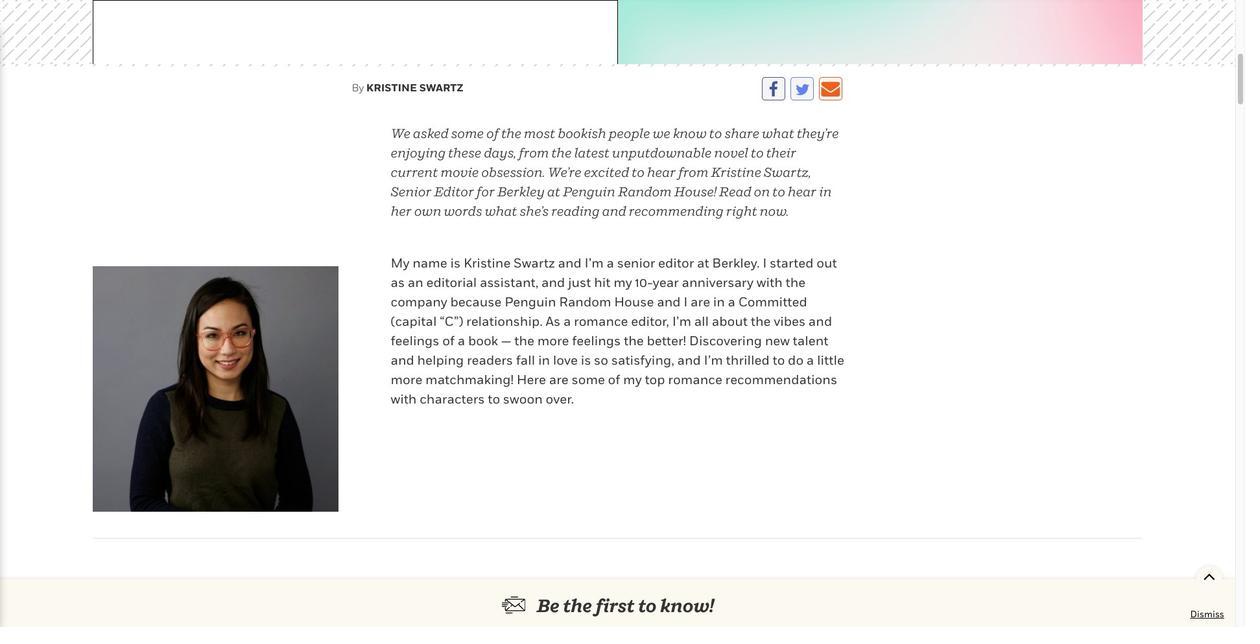 Task type: describe. For each thing, give the bounding box(es) containing it.
(capital
[[391, 314, 437, 329]]

little
[[817, 353, 844, 368]]

expand/collapse sign up banner image
[[1203, 567, 1216, 586]]

assistant,
[[480, 275, 538, 290]]

swartz,
[[764, 164, 811, 180]]

asked
[[413, 126, 449, 141]]

editor
[[434, 184, 474, 200]]

a up hit
[[607, 255, 614, 271]]

people
[[609, 126, 650, 141]]

my name is kristine swartz and i'm a senior editor at berkley. i started out as an editorial assistant, and just hit my 10-year anniversary with the company because penguin random house and i are in a committed (capital "c") relationship. as a romance editor, i'm all about the vibes and feelings of a book — the more feelings the better! discovering new talent and helping readers fall in love is so satisfying, and i'm thrilled to do a little more matchmaking! here are some of my top romance recommendations with characters to swoon over.
[[391, 255, 844, 407]]

read
[[719, 184, 751, 200]]

the right be
[[563, 595, 592, 617]]

she's
[[520, 203, 549, 219]]

just
[[568, 275, 591, 290]]

their
[[766, 145, 796, 161]]

be
[[537, 595, 560, 617]]

now.
[[760, 203, 789, 219]]

dismiss link
[[1190, 608, 1224, 621]]

to left their
[[751, 145, 764, 161]]

do
[[788, 353, 804, 368]]

editorial
[[426, 275, 477, 290]]

a right as
[[563, 314, 571, 329]]

1 horizontal spatial hear
[[788, 184, 817, 200]]

2 horizontal spatial i'm
[[704, 353, 723, 368]]

0 horizontal spatial kristine
[[366, 81, 417, 94]]

twitter image
[[795, 81, 810, 97]]

—
[[501, 333, 511, 349]]

started
[[770, 255, 814, 271]]

love
[[553, 353, 578, 368]]

new
[[765, 333, 790, 349]]

to right on
[[772, 184, 785, 200]]

as
[[391, 275, 405, 290]]

1 horizontal spatial what
[[762, 126, 794, 141]]

we
[[391, 126, 410, 141]]

know
[[673, 126, 707, 141]]

latest
[[574, 145, 610, 161]]

these
[[448, 145, 481, 161]]

berkley.
[[712, 255, 760, 271]]

1 vertical spatial my
[[623, 372, 642, 388]]

current
[[391, 164, 438, 180]]

satisfying,
[[611, 353, 674, 368]]

most
[[524, 126, 555, 141]]

0 horizontal spatial in
[[538, 353, 550, 368]]

own
[[414, 203, 441, 219]]

the up days,
[[501, 126, 521, 141]]

vibes
[[774, 314, 806, 329]]

by
[[352, 81, 364, 94]]

1 horizontal spatial from
[[678, 164, 708, 180]]

top
[[645, 372, 665, 388]]

thrilled
[[726, 353, 770, 368]]

over.
[[546, 391, 574, 407]]

relationship.
[[466, 314, 543, 329]]

berkley
[[497, 184, 545, 200]]

because
[[450, 294, 502, 310]]

and up just
[[558, 255, 582, 271]]

0 vertical spatial swartz
[[419, 81, 463, 94]]

we're
[[548, 164, 581, 180]]

a left book on the bottom left of the page
[[458, 333, 465, 349]]

of inside we asked some of the most bookish people we know to share what they're enjoying these days, from the latest unputdownable novel to their current movie obsession. we're excited to hear from kristine swartz, senior editor for berkley at penguin random house! read on to hear in her own words what she's reading and recommending right now.
[[486, 126, 499, 141]]

her
[[391, 203, 412, 219]]

the up we're
[[551, 145, 572, 161]]

to left do at the right
[[773, 353, 785, 368]]

0 horizontal spatial hear
[[647, 164, 676, 180]]

as
[[546, 314, 560, 329]]

1 horizontal spatial is
[[581, 353, 591, 368]]

editor,
[[631, 314, 669, 329]]

novel
[[714, 145, 748, 161]]

recommending
[[629, 203, 724, 219]]

characters
[[420, 391, 485, 407]]

out
[[817, 255, 837, 271]]

and left just
[[542, 275, 565, 290]]

kristine inside we asked some of the most bookish people we know to share what they're enjoying these days, from the latest unputdownable novel to their current movie obsession. we're excited to hear from kristine swartz, senior editor for berkley at penguin random house! read on to hear in her own words what she's reading and recommending right now.
[[711, 164, 761, 180]]

recommendations
[[725, 372, 837, 388]]

0 horizontal spatial i
[[684, 294, 688, 310]]

enjoying
[[391, 145, 446, 161]]

1 horizontal spatial in
[[713, 294, 725, 310]]

matchmaking!
[[425, 372, 514, 388]]

0 vertical spatial i
[[763, 255, 767, 271]]

10-
[[635, 275, 653, 290]]

share
[[725, 126, 759, 141]]

talent
[[793, 333, 828, 349]]

1 vertical spatial more
[[391, 372, 422, 388]]

obsession.
[[481, 164, 545, 180]]

all
[[694, 314, 709, 329]]

random inside we asked some of the most bookish people we know to share what they're enjoying these days, from the latest unputdownable novel to their current movie obsession. we're excited to hear from kristine swartz, senior editor for berkley at penguin random house! read on to hear in her own words what she's reading and recommending right now.
[[618, 184, 672, 200]]

1 vertical spatial with
[[391, 391, 417, 407]]

dismiss
[[1190, 609, 1224, 620]]



Task type: locate. For each thing, give the bounding box(es) containing it.
some up "these" on the left
[[451, 126, 484, 141]]

of down ""c")"
[[442, 333, 455, 349]]

in down anniversary
[[713, 294, 725, 310]]

2 feelings from the left
[[572, 333, 621, 349]]

and up talent
[[809, 314, 832, 329]]

1 image
[[93, 266, 338, 512]]

"c")
[[440, 314, 463, 329]]

1 vertical spatial some
[[572, 372, 605, 388]]

and down better!
[[677, 353, 701, 368]]

the up satisfying,
[[624, 333, 644, 349]]

with left 'characters'
[[391, 391, 417, 407]]

and left helping
[[391, 353, 414, 368]]

romance down the house
[[574, 314, 628, 329]]

from
[[519, 145, 549, 161], [678, 164, 708, 180]]

0 horizontal spatial random
[[559, 294, 611, 310]]

book
[[468, 333, 498, 349]]

more
[[537, 333, 569, 349], [391, 372, 422, 388]]

some
[[451, 126, 484, 141], [572, 372, 605, 388]]

1 horizontal spatial i
[[763, 255, 767, 271]]

some inside we asked some of the most bookish people we know to share what they're enjoying these days, from the latest unputdownable novel to their current movie obsession. we're excited to hear from kristine swartz, senior editor for berkley at penguin random house! read on to hear in her own words what she's reading and recommending right now.
[[451, 126, 484, 141]]

more down helping
[[391, 372, 422, 388]]

readers
[[467, 353, 513, 368]]

are up all at the right
[[691, 294, 710, 310]]

and
[[602, 203, 626, 219], [558, 255, 582, 271], [542, 275, 565, 290], [657, 294, 681, 310], [809, 314, 832, 329], [391, 353, 414, 368], [677, 353, 701, 368]]

0 horizontal spatial what
[[485, 203, 517, 219]]

more down as
[[537, 333, 569, 349]]

0 horizontal spatial some
[[451, 126, 484, 141]]

better!
[[647, 333, 686, 349]]

so
[[594, 353, 608, 368]]

swartz up assistant,
[[514, 255, 555, 271]]

1 horizontal spatial penguin
[[563, 184, 615, 200]]

0 vertical spatial what
[[762, 126, 794, 141]]

0 horizontal spatial with
[[391, 391, 417, 407]]

1 horizontal spatial of
[[486, 126, 499, 141]]

0 vertical spatial random
[[618, 184, 672, 200]]

swoon
[[503, 391, 543, 407]]

from down most
[[519, 145, 549, 161]]

from up house!
[[678, 164, 708, 180]]

2 horizontal spatial in
[[819, 184, 832, 200]]

right
[[726, 203, 757, 219]]

for
[[477, 184, 495, 200]]

my down satisfying,
[[623, 372, 642, 388]]

at inside we asked some of the most bookish people we know to share what they're enjoying these days, from the latest unputdownable novel to their current movie obsession. we're excited to hear from kristine swartz, senior editor for berkley at penguin random house! read on to hear in her own words what she's reading and recommending right now.
[[547, 184, 560, 200]]

kristine right by
[[366, 81, 417, 94]]

0 vertical spatial my
[[614, 275, 632, 290]]

on
[[754, 184, 770, 200]]

is up 'editorial'
[[450, 255, 461, 271]]

staff picks: kristine swartz image
[[618, 0, 1143, 525], [618, 0, 1143, 64]]

0 horizontal spatial swartz
[[419, 81, 463, 94]]

0 vertical spatial penguin
[[563, 184, 615, 200]]

we asked some of the most bookish people we know to share what they're enjoying these days, from the latest unputdownable novel to their current movie obsession. we're excited to hear from kristine swartz, senior editor for berkley at penguin random house! read on to hear in her own words what she's reading and recommending right now.
[[391, 126, 839, 219]]

helping
[[417, 353, 464, 368]]

penguin inside we asked some of the most bookish people we know to share what they're enjoying these days, from the latest unputdownable novel to their current movie obsession. we're excited to hear from kristine swartz, senior editor for berkley at penguin random house! read on to hear in her own words what she's reading and recommending right now.
[[563, 184, 615, 200]]

house!
[[674, 184, 716, 200]]

0 horizontal spatial penguin
[[505, 294, 556, 310]]

i left 'started'
[[763, 255, 767, 271]]

0 vertical spatial hear
[[647, 164, 676, 180]]

penguin inside my name is kristine swartz and i'm a senior editor at berkley. i started out as an editorial assistant, and just hit my 10-year anniversary with the company because penguin random house and i are in a committed (capital "c") relationship. as a romance editor, i'm all about the vibes and feelings of a book — the more feelings the better! discovering new talent and helping readers fall in love is so satisfying, and i'm thrilled to do a little more matchmaking! here are some of my top romance recommendations with characters to swoon over.
[[505, 294, 556, 310]]

the down 'started'
[[786, 275, 806, 290]]

what down the for
[[485, 203, 517, 219]]

1 vertical spatial hear
[[788, 184, 817, 200]]

0 vertical spatial some
[[451, 126, 484, 141]]

a right do at the right
[[807, 353, 814, 368]]

feelings up so
[[572, 333, 621, 349]]

is
[[450, 255, 461, 271], [581, 353, 591, 368]]

i'm down "discovering" at the bottom right of the page
[[704, 353, 723, 368]]

1 vertical spatial romance
[[668, 372, 722, 388]]

first
[[596, 595, 635, 617]]

and inside we asked some of the most bookish people we know to share what they're enjoying these days, from the latest unputdownable novel to their current movie obsession. we're excited to hear from kristine swartz, senior editor for berkley at penguin random house! read on to hear in her own words what she's reading and recommending right now.
[[602, 203, 626, 219]]

0 horizontal spatial i'm
[[585, 255, 604, 271]]

house
[[614, 294, 654, 310]]

company
[[391, 294, 447, 310]]

an
[[408, 275, 423, 290]]

a up the about
[[728, 294, 735, 310]]

2 vertical spatial i'm
[[704, 353, 723, 368]]

to down unputdownable at top
[[632, 164, 645, 180]]

2 vertical spatial kristine
[[464, 255, 511, 271]]

0 vertical spatial is
[[450, 255, 461, 271]]

2 horizontal spatial kristine
[[711, 164, 761, 180]]

1 vertical spatial random
[[559, 294, 611, 310]]

at down we're
[[547, 184, 560, 200]]

2 horizontal spatial of
[[608, 372, 620, 388]]

1 vertical spatial at
[[697, 255, 709, 271]]

i down anniversary
[[684, 294, 688, 310]]

swartz up asked
[[419, 81, 463, 94]]

at inside my name is kristine swartz and i'm a senior editor at berkley. i started out as an editorial assistant, and just hit my 10-year anniversary with the company because penguin random house and i are in a committed (capital "c") relationship. as a romance editor, i'm all about the vibes and feelings of a book — the more feelings the better! discovering new talent and helping readers fall in love is so satisfying, and i'm thrilled to do a little more matchmaking! here are some of my top romance recommendations with characters to swoon over.
[[697, 255, 709, 271]]

some down so
[[572, 372, 605, 388]]

2 vertical spatial in
[[538, 353, 550, 368]]

facebook image
[[769, 81, 778, 98]]

exes and o's by amy lea image
[[618, 586, 942, 628]]

know!
[[660, 595, 714, 617]]

1 horizontal spatial kristine
[[464, 255, 511, 271]]

days,
[[484, 145, 516, 161]]

of up days,
[[486, 126, 499, 141]]

and right reading
[[602, 203, 626, 219]]

0 vertical spatial at
[[547, 184, 560, 200]]

and down "year"
[[657, 294, 681, 310]]

0 vertical spatial i'm
[[585, 255, 604, 271]]

unputdownable
[[612, 145, 712, 161]]

discovering
[[689, 333, 762, 349]]

1 horizontal spatial more
[[537, 333, 569, 349]]

bookish
[[558, 126, 606, 141]]

fall
[[516, 353, 535, 368]]

kristine inside my name is kristine swartz and i'm a senior editor at berkley. i started out as an editorial assistant, and just hit my 10-year anniversary with the company because penguin random house and i are in a committed (capital "c") relationship. as a romance editor, i'm all about the vibes and feelings of a book — the more feelings the better! discovering new talent and helping readers fall in love is so satisfying, and i'm thrilled to do a little more matchmaking! here are some of my top romance recommendations with characters to swoon over.
[[464, 255, 511, 271]]

1 horizontal spatial are
[[691, 294, 710, 310]]

0 horizontal spatial of
[[442, 333, 455, 349]]

1 vertical spatial from
[[678, 164, 708, 180]]

we
[[653, 126, 670, 141]]

swartz
[[419, 81, 463, 94], [514, 255, 555, 271]]

random
[[618, 184, 672, 200], [559, 294, 611, 310]]

what up their
[[762, 126, 794, 141]]

the
[[501, 126, 521, 141], [551, 145, 572, 161], [786, 275, 806, 290], [751, 314, 771, 329], [514, 333, 534, 349], [624, 333, 644, 349], [563, 595, 592, 617]]

0 horizontal spatial at
[[547, 184, 560, 200]]

by kristine swartz
[[352, 81, 463, 94]]

random up recommending
[[618, 184, 672, 200]]

0 horizontal spatial from
[[519, 145, 549, 161]]

0 vertical spatial are
[[691, 294, 710, 310]]

1 feelings from the left
[[391, 333, 439, 349]]

name
[[413, 255, 447, 271]]

the down 'committed'
[[751, 314, 771, 329]]

words
[[444, 203, 482, 219]]

kristine up read
[[711, 164, 761, 180]]

0 vertical spatial romance
[[574, 314, 628, 329]]

romance right top in the bottom right of the page
[[668, 372, 722, 388]]

0 horizontal spatial feelings
[[391, 333, 439, 349]]

1 horizontal spatial random
[[618, 184, 672, 200]]

to
[[709, 126, 722, 141], [751, 145, 764, 161], [632, 164, 645, 180], [772, 184, 785, 200], [773, 353, 785, 368], [488, 391, 500, 407], [638, 595, 656, 617]]

1 vertical spatial what
[[485, 203, 517, 219]]

random down just
[[559, 294, 611, 310]]

in
[[819, 184, 832, 200], [713, 294, 725, 310], [538, 353, 550, 368]]

0 vertical spatial kristine
[[366, 81, 417, 94]]

envelope image
[[821, 80, 840, 98]]

1 vertical spatial i
[[684, 294, 688, 310]]

1 horizontal spatial with
[[757, 275, 783, 290]]

1 vertical spatial i'm
[[672, 314, 691, 329]]

1 horizontal spatial swartz
[[514, 255, 555, 271]]

kristine
[[366, 81, 417, 94], [711, 164, 761, 180], [464, 255, 511, 271]]

hit
[[594, 275, 611, 290]]

my right hit
[[614, 275, 632, 290]]

1 vertical spatial penguin
[[505, 294, 556, 310]]

1 horizontal spatial i'm
[[672, 314, 691, 329]]

i'm up hit
[[585, 255, 604, 271]]

0 horizontal spatial romance
[[574, 314, 628, 329]]

romance
[[574, 314, 628, 329], [668, 372, 722, 388]]

my
[[614, 275, 632, 290], [623, 372, 642, 388]]

kristine up assistant,
[[464, 255, 511, 271]]

hear
[[647, 164, 676, 180], [788, 184, 817, 200]]

in down they're
[[819, 184, 832, 200]]

0 horizontal spatial is
[[450, 255, 461, 271]]

2 vertical spatial of
[[608, 372, 620, 388]]

1 horizontal spatial feelings
[[572, 333, 621, 349]]

1 horizontal spatial romance
[[668, 372, 722, 388]]

year
[[653, 275, 679, 290]]

random inside my name is kristine swartz and i'm a senior editor at berkley. i started out as an editorial assistant, and just hit my 10-year anniversary with the company because penguin random house and i are in a committed (capital "c") relationship. as a romance editor, i'm all about the vibes and feelings of a book — the more feelings the better! discovering new talent and helping readers fall in love is so satisfying, and i'm thrilled to do a little more matchmaking! here are some of my top romance recommendations with characters to swoon over.
[[559, 294, 611, 310]]

in inside we asked some of the most bookish people we know to share what they're enjoying these days, from the latest unputdownable novel to their current movie obsession. we're excited to hear from kristine swartz, senior editor for berkley at penguin random house! read on to hear in her own words what she's reading and recommending right now.
[[819, 184, 832, 200]]

editor
[[658, 255, 694, 271]]

0 horizontal spatial are
[[549, 372, 569, 388]]

0 vertical spatial from
[[519, 145, 549, 161]]

about
[[712, 314, 748, 329]]

of
[[486, 126, 499, 141], [442, 333, 455, 349], [608, 372, 620, 388]]

are up over.
[[549, 372, 569, 388]]

be the first to know!
[[537, 595, 714, 617]]

the right —
[[514, 333, 534, 349]]

movie
[[440, 164, 479, 180]]

to up the novel
[[709, 126, 722, 141]]

0 horizontal spatial more
[[391, 372, 422, 388]]

1 vertical spatial in
[[713, 294, 725, 310]]

a
[[607, 255, 614, 271], [728, 294, 735, 310], [563, 314, 571, 329], [458, 333, 465, 349], [807, 353, 814, 368]]

to right first on the bottom
[[638, 595, 656, 617]]

swartz inside my name is kristine swartz and i'm a senior editor at berkley. i started out as an editorial assistant, and just hit my 10-year anniversary with the company because penguin random house and i are in a committed (capital "c") relationship. as a romance editor, i'm all about the vibes and feelings of a book — the more feelings the better! discovering new talent and helping readers fall in love is so satisfying, and i'm thrilled to do a little more matchmaking! here are some of my top romance recommendations with characters to swoon over.
[[514, 255, 555, 271]]

1 horizontal spatial at
[[697, 255, 709, 271]]

they're
[[797, 126, 839, 141]]

hear down swartz,
[[788, 184, 817, 200]]

with up 'committed'
[[757, 275, 783, 290]]

penguin down assistant,
[[505, 294, 556, 310]]

some inside my name is kristine swartz and i'm a senior editor at berkley. i started out as an editorial assistant, and just hit my 10-year anniversary with the company because penguin random house and i are in a committed (capital "c") relationship. as a romance editor, i'm all about the vibes and feelings of a book — the more feelings the better! discovering new talent and helping readers fall in love is so satisfying, and i'm thrilled to do a little more matchmaking! here are some of my top romance recommendations with characters to swoon over.
[[572, 372, 605, 388]]

what
[[762, 126, 794, 141], [485, 203, 517, 219]]

i'm left all at the right
[[672, 314, 691, 329]]

here
[[517, 372, 546, 388]]

feelings down (capital
[[391, 333, 439, 349]]

0 vertical spatial more
[[537, 333, 569, 349]]

feelings
[[391, 333, 439, 349], [572, 333, 621, 349]]

senior
[[617, 255, 655, 271]]

1 vertical spatial is
[[581, 353, 591, 368]]

committed
[[739, 294, 807, 310]]

penguin up reading
[[563, 184, 615, 200]]

i
[[763, 255, 767, 271], [684, 294, 688, 310]]

i'm
[[585, 255, 604, 271], [672, 314, 691, 329], [704, 353, 723, 368]]

reading
[[551, 203, 600, 219]]

1 vertical spatial swartz
[[514, 255, 555, 271]]

0 vertical spatial in
[[819, 184, 832, 200]]

of down so
[[608, 372, 620, 388]]

0 vertical spatial with
[[757, 275, 783, 290]]

excited
[[584, 164, 629, 180]]

1 vertical spatial kristine
[[711, 164, 761, 180]]

1 vertical spatial of
[[442, 333, 455, 349]]

in right fall
[[538, 353, 550, 368]]

my
[[391, 255, 410, 271]]

are
[[691, 294, 710, 310], [549, 372, 569, 388]]

is left so
[[581, 353, 591, 368]]

anniversary
[[682, 275, 754, 290]]

1 vertical spatial are
[[549, 372, 569, 388]]

hear down unputdownable at top
[[647, 164, 676, 180]]

to left swoon
[[488, 391, 500, 407]]

1 horizontal spatial some
[[572, 372, 605, 388]]

at up anniversary
[[697, 255, 709, 271]]

at
[[547, 184, 560, 200], [697, 255, 709, 271]]

senior
[[391, 184, 432, 200]]

0 vertical spatial of
[[486, 126, 499, 141]]



Task type: vqa. For each thing, say whether or not it's contained in the screenshot.
the the
yes



